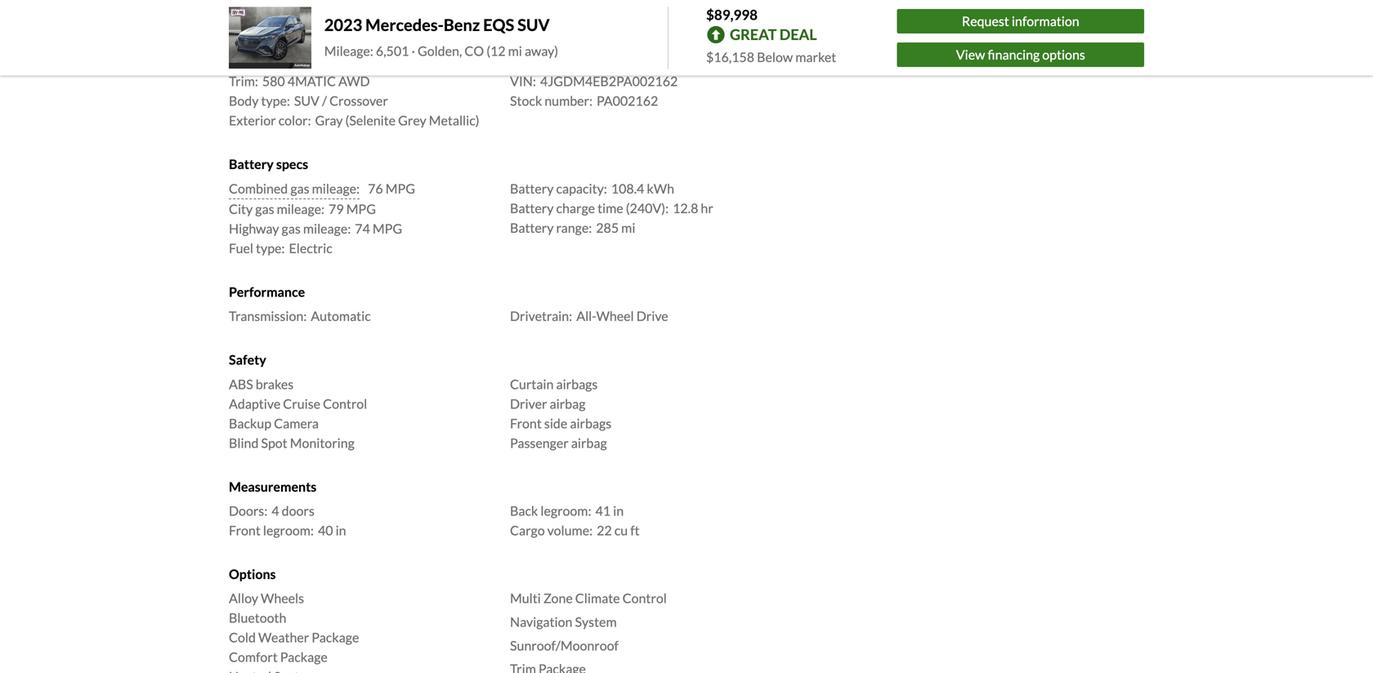 Task type: describe. For each thing, give the bounding box(es) containing it.
6,501
[[376, 43, 409, 59]]

camera
[[274, 415, 319, 431]]

information
[[1012, 13, 1079, 29]]

type: inside combined gas mileage: 76 mpg city gas mileage: 79 mpg highway gas mileage: 74 mpg fuel type: electric
[[256, 240, 285, 256]]

drivetrain: all-wheel drive
[[510, 308, 668, 324]]

transmission: automatic
[[229, 308, 371, 324]]

pa002162
[[597, 93, 658, 109]]

multi
[[510, 591, 541, 607]]

in inside doors: 4 doors front legroom: 40 in
[[336, 523, 346, 539]]

blind
[[229, 435, 259, 451]]

suv inside 2023 mercedes-benz eqs suv mileage: 6,501 · golden, co (12 mi away)
[[517, 15, 550, 35]]

·
[[412, 43, 415, 59]]

transmission:
[[229, 308, 307, 324]]

awd
[[338, 73, 370, 89]]

41
[[595, 503, 611, 519]]

doors:
[[229, 503, 267, 519]]

drivetrain:
[[510, 308, 572, 324]]

0 vertical spatial mileage:
[[312, 181, 360, 196]]

grey inside make: mercedes-benz model: eqs suv year: 2023 trim: 580 4matic awd body type: suv / crossover exterior color: gray (selenite grey metallic)
[[398, 113, 426, 128]]

sunroof/moonroof
[[510, 638, 619, 654]]

options
[[229, 566, 276, 582]]

(240v):
[[626, 200, 669, 216]]

battery capacity: 108.4 kwh battery charge time (240v): 12.8 hr battery range: 285 mi
[[510, 181, 713, 236]]

battery specs
[[229, 156, 308, 172]]

electric
[[289, 240, 332, 256]]

1 vertical spatial airbag
[[571, 435, 607, 451]]

all-
[[576, 308, 596, 324]]

alloy
[[229, 591, 258, 607]]

interior color: black/space grey mileage: condition: vin: 4jgdm4eb2pa002162 stock number: pa002162
[[510, 14, 694, 109]]

fuel
[[229, 240, 253, 256]]

financing
[[988, 46, 1040, 62]]

2 vertical spatial gas
[[282, 221, 301, 237]]

year:
[[229, 54, 258, 70]]

gray
[[315, 113, 343, 128]]

safety
[[229, 352, 266, 368]]

0 vertical spatial airbags
[[556, 376, 598, 392]]

front inside doors: 4 doors front legroom: 40 in
[[229, 523, 261, 539]]

abs
[[229, 376, 253, 392]]

passenger
[[510, 435, 569, 451]]

76
[[368, 181, 383, 196]]

79
[[329, 201, 344, 217]]

control inside the abs brakes adaptive cruise control backup camera blind spot monitoring
[[323, 396, 367, 412]]

mileage: inside interior color: black/space grey mileage: condition: vin: 4jgdm4eb2pa002162 stock number: pa002162
[[510, 34, 559, 50]]

brakes
[[256, 376, 294, 392]]

drive
[[636, 308, 668, 324]]

eqs inside 2023 mercedes-benz eqs suv mileage: 6,501 · golden, co (12 mi away)
[[483, 15, 514, 35]]

legroom: inside back legroom: 41 in cargo volume: 22 cu ft
[[541, 503, 591, 519]]

cargo
[[510, 523, 545, 539]]

$16,158 below market
[[706, 49, 836, 65]]

cold
[[229, 630, 256, 646]]

abs brakes adaptive cruise control backup camera blind spot monitoring
[[229, 376, 367, 451]]

request information
[[962, 13, 1079, 29]]

in inside back legroom: 41 in cargo volume: 22 cu ft
[[613, 503, 624, 519]]

co
[[465, 43, 484, 59]]

volume:
[[547, 523, 593, 539]]

driver
[[510, 396, 547, 412]]

1 vertical spatial package
[[280, 650, 328, 665]]

navigation
[[510, 614, 572, 630]]

zone
[[543, 591, 573, 607]]

mercedes- for make:
[[268, 14, 330, 30]]

side
[[544, 415, 567, 431]]

crossover
[[329, 93, 388, 109]]

$89,998
[[706, 6, 758, 23]]

body
[[229, 93, 259, 109]]

4jgdm4eb2pa002162
[[540, 73, 678, 89]]

doors: 4 doors front legroom: 40 in
[[229, 503, 346, 539]]

cruise
[[283, 396, 320, 412]]

request
[[962, 13, 1009, 29]]

below
[[757, 49, 793, 65]]

control inside the multi zone climate control navigation system sunroof/moonroof
[[623, 591, 667, 607]]

backup
[[229, 415, 271, 431]]

alloy wheels bluetooth cold weather package comfort package
[[229, 591, 359, 665]]

front inside curtain airbags driver airbag front side airbags passenger airbag
[[510, 415, 542, 431]]

view financing options
[[956, 46, 1085, 62]]

weather
[[258, 630, 309, 646]]

0 vertical spatial package
[[312, 630, 359, 646]]

1 vertical spatial gas
[[255, 201, 274, 217]]

golden,
[[418, 43, 462, 59]]

model:
[[229, 34, 269, 50]]

mileage: inside 2023 mercedes-benz eqs suv mileage: 6,501 · golden, co (12 mi away)
[[324, 43, 373, 59]]

market
[[795, 49, 836, 65]]

12.8
[[673, 200, 698, 216]]

type: inside make: mercedes-benz model: eqs suv year: 2023 trim: 580 4matic awd body type: suv / crossover exterior color: gray (selenite grey metallic)
[[261, 93, 290, 109]]

condition:
[[510, 54, 570, 70]]

trim:
[[229, 73, 258, 89]]

charge
[[556, 200, 595, 216]]

0 vertical spatial gas
[[290, 181, 309, 196]]

2023 mercedes-benz eqs suv mileage: 6,501 · golden, co (12 mi away)
[[324, 15, 558, 59]]

wheel
[[596, 308, 634, 324]]

great deal
[[730, 26, 817, 43]]



Task type: locate. For each thing, give the bounding box(es) containing it.
combined gas mileage: 76 mpg city gas mileage: 79 mpg highway gas mileage: 74 mpg fuel type: electric
[[229, 181, 415, 256]]

package down weather
[[280, 650, 328, 665]]

highway
[[229, 221, 279, 237]]

eqs
[[483, 15, 514, 35], [273, 34, 298, 50]]

0 horizontal spatial control
[[323, 396, 367, 412]]

$16,158
[[706, 49, 754, 65]]

control right climate
[[623, 591, 667, 607]]

request information button
[[897, 9, 1144, 33]]

eqs right the model:
[[273, 34, 298, 50]]

battery left capacity:
[[510, 181, 554, 196]]

in
[[613, 503, 624, 519], [336, 523, 346, 539]]

1 vertical spatial control
[[623, 591, 667, 607]]

legroom: up volume: at the bottom left of the page
[[541, 503, 591, 519]]

range:
[[556, 220, 592, 236]]

2023 inside 2023 mercedes-benz eqs suv mileage: 6,501 · golden, co (12 mi away)
[[324, 15, 362, 35]]

interior
[[510, 14, 554, 30]]

city
[[229, 201, 253, 217]]

curtain airbags driver airbag front side airbags passenger airbag
[[510, 376, 612, 451]]

time
[[598, 200, 623, 216]]

eqs inside make: mercedes-benz model: eqs suv year: 2023 trim: 580 4matic awd body type: suv / crossover exterior color: gray (selenite grey metallic)
[[273, 34, 298, 50]]

1 horizontal spatial legroom:
[[541, 503, 591, 519]]

view financing options button
[[897, 42, 1144, 67]]

eqs up (12
[[483, 15, 514, 35]]

580
[[262, 73, 285, 89]]

(selenite
[[345, 113, 396, 128]]

benz for suv
[[444, 15, 480, 35]]

in right 41
[[613, 503, 624, 519]]

color: left "gray"
[[278, 113, 311, 128]]

in right "40"
[[336, 523, 346, 539]]

1 vertical spatial airbags
[[570, 415, 612, 431]]

0 horizontal spatial mi
[[508, 43, 522, 59]]

wheels
[[261, 591, 304, 607]]

1 horizontal spatial color:
[[557, 14, 589, 30]]

vin:
[[510, 73, 536, 89]]

1 vertical spatial front
[[229, 523, 261, 539]]

airbags up side
[[556, 376, 598, 392]]

legroom: inside doors: 4 doors front legroom: 40 in
[[263, 523, 314, 539]]

1 vertical spatial mpg
[[346, 201, 376, 217]]

airbag right passenger
[[571, 435, 607, 451]]

color: right interior
[[557, 14, 589, 30]]

combined
[[229, 181, 288, 196]]

grey right the 'black/space'
[[666, 14, 694, 30]]

number:
[[545, 93, 593, 109]]

0 horizontal spatial mercedes-
[[268, 14, 330, 30]]

mpg up 74 at the top left
[[346, 201, 376, 217]]

0 horizontal spatial color:
[[278, 113, 311, 128]]

multi zone climate control navigation system sunroof/moonroof
[[510, 591, 667, 654]]

1 horizontal spatial benz
[[444, 15, 480, 35]]

mi inside battery capacity: 108.4 kwh battery charge time (240v): 12.8 hr battery range: 285 mi
[[621, 220, 635, 236]]

1 vertical spatial grey
[[398, 113, 426, 128]]

22
[[597, 523, 612, 539]]

mpg
[[386, 181, 415, 196], [346, 201, 376, 217], [373, 221, 402, 237]]

0 vertical spatial 2023
[[324, 15, 362, 35]]

1 horizontal spatial mi
[[621, 220, 635, 236]]

spot
[[261, 435, 287, 451]]

mi inside 2023 mercedes-benz eqs suv mileage: 6,501 · golden, co (12 mi away)
[[508, 43, 522, 59]]

mileage: down 79
[[303, 221, 351, 237]]

comfort
[[229, 650, 278, 665]]

battery left range:
[[510, 220, 554, 236]]

2023 up 'awd'
[[324, 15, 362, 35]]

2 vertical spatial mileage:
[[303, 221, 351, 237]]

suv up away)
[[517, 15, 550, 35]]

0 horizontal spatial 2023
[[262, 54, 293, 70]]

mileage:
[[312, 181, 360, 196], [277, 201, 325, 217], [303, 221, 351, 237]]

0 vertical spatial color:
[[557, 14, 589, 30]]

1 horizontal spatial front
[[510, 415, 542, 431]]

deal
[[780, 26, 817, 43]]

grey right (selenite
[[398, 113, 426, 128]]

mercedes- for 2023
[[365, 15, 444, 35]]

1 horizontal spatial 2023
[[324, 15, 362, 35]]

4
[[272, 503, 279, 519]]

curtain
[[510, 376, 554, 392]]

make:
[[229, 14, 264, 30]]

suv left /
[[294, 93, 320, 109]]

airbag
[[550, 396, 586, 412], [571, 435, 607, 451]]

package
[[312, 630, 359, 646], [280, 650, 328, 665]]

performance
[[229, 284, 305, 300]]

climate
[[575, 591, 620, 607]]

mercedes- right make:
[[268, 14, 330, 30]]

1 vertical spatial color:
[[278, 113, 311, 128]]

exterior
[[229, 113, 276, 128]]

away)
[[525, 43, 558, 59]]

suv up the 4matic at the top of the page
[[301, 34, 326, 50]]

gas up electric
[[282, 221, 301, 237]]

1 vertical spatial mi
[[621, 220, 635, 236]]

gas
[[290, 181, 309, 196], [255, 201, 274, 217], [282, 221, 301, 237]]

1 horizontal spatial grey
[[666, 14, 694, 30]]

color: inside interior color: black/space grey mileage: condition: vin: 4jgdm4eb2pa002162 stock number: pa002162
[[557, 14, 589, 30]]

mpg right the 76 at the top of the page
[[386, 181, 415, 196]]

benz up 'awd'
[[330, 14, 358, 30]]

airbag up side
[[550, 396, 586, 412]]

mercedes- inside make: mercedes-benz model: eqs suv year: 2023 trim: 580 4matic awd body type: suv / crossover exterior color: gray (selenite grey metallic)
[[268, 14, 330, 30]]

battery
[[229, 156, 274, 172], [510, 181, 554, 196], [510, 200, 554, 216], [510, 220, 554, 236]]

108.4
[[611, 181, 644, 196]]

color: inside make: mercedes-benz model: eqs suv year: 2023 trim: 580 4matic awd body type: suv / crossover exterior color: gray (selenite grey metallic)
[[278, 113, 311, 128]]

back legroom: 41 in cargo volume: 22 cu ft
[[510, 503, 640, 539]]

view
[[956, 46, 985, 62]]

mi right (12
[[508, 43, 522, 59]]

benz inside 2023 mercedes-benz eqs suv mileage: 6,501 · golden, co (12 mi away)
[[444, 15, 480, 35]]

monitoring
[[290, 435, 355, 451]]

4matic
[[288, 73, 336, 89]]

battery left the charge
[[510, 200, 554, 216]]

type: down 'highway' at the left top of the page
[[256, 240, 285, 256]]

0 horizontal spatial mileage:
[[324, 43, 373, 59]]

mercedes- inside 2023 mercedes-benz eqs suv mileage: 6,501 · golden, co (12 mi away)
[[365, 15, 444, 35]]

1 horizontal spatial mercedes-
[[365, 15, 444, 35]]

mileage: up 79
[[312, 181, 360, 196]]

grey
[[666, 14, 694, 30], [398, 113, 426, 128]]

0 horizontal spatial legroom:
[[263, 523, 314, 539]]

mi right 285 at the top of page
[[621, 220, 635, 236]]

/
[[322, 93, 327, 109]]

mileage: down interior
[[510, 34, 559, 50]]

type: down 580
[[261, 93, 290, 109]]

0 horizontal spatial benz
[[330, 14, 358, 30]]

1 vertical spatial mileage:
[[277, 201, 325, 217]]

doors
[[282, 503, 314, 519]]

0 horizontal spatial in
[[336, 523, 346, 539]]

automatic
[[311, 308, 371, 324]]

cu
[[614, 523, 628, 539]]

2023 inside make: mercedes-benz model: eqs suv year: 2023 trim: 580 4matic awd body type: suv / crossover exterior color: gray (selenite grey metallic)
[[262, 54, 293, 70]]

legroom: down doors
[[263, 523, 314, 539]]

0 vertical spatial front
[[510, 415, 542, 431]]

color:
[[557, 14, 589, 30], [278, 113, 311, 128]]

benz inside make: mercedes-benz model: eqs suv year: 2023 trim: 580 4matic awd body type: suv / crossover exterior color: gray (selenite grey metallic)
[[330, 14, 358, 30]]

metallic)
[[429, 113, 479, 128]]

capacity:
[[556, 181, 607, 196]]

measurements
[[229, 479, 317, 495]]

0 vertical spatial airbag
[[550, 396, 586, 412]]

benz
[[330, 14, 358, 30], [444, 15, 480, 35]]

front down driver
[[510, 415, 542, 431]]

control right cruise
[[323, 396, 367, 412]]

0 vertical spatial type:
[[261, 93, 290, 109]]

1 horizontal spatial mileage:
[[510, 34, 559, 50]]

0 vertical spatial in
[[613, 503, 624, 519]]

mercedes- up ·
[[365, 15, 444, 35]]

package right weather
[[312, 630, 359, 646]]

0 vertical spatial grey
[[666, 14, 694, 30]]

1 horizontal spatial eqs
[[483, 15, 514, 35]]

1 vertical spatial legroom:
[[263, 523, 314, 539]]

ft
[[630, 523, 640, 539]]

make: mercedes-benz model: eqs suv year: 2023 trim: 580 4matic awd body type: suv / crossover exterior color: gray (selenite grey metallic)
[[229, 14, 479, 128]]

options
[[1042, 46, 1085, 62]]

1 vertical spatial 2023
[[262, 54, 293, 70]]

74
[[355, 221, 370, 237]]

benz up co
[[444, 15, 480, 35]]

1 horizontal spatial in
[[613, 503, 624, 519]]

mileage: left 79
[[277, 201, 325, 217]]

gas down 'combined'
[[255, 201, 274, 217]]

benz for eqs
[[330, 14, 358, 30]]

2023 mercedes-benz eqs suv image
[[229, 7, 311, 69]]

hr
[[701, 200, 713, 216]]

airbags right side
[[570, 415, 612, 431]]

black/space
[[593, 14, 663, 30]]

2023 up 580
[[262, 54, 293, 70]]

front
[[510, 415, 542, 431], [229, 523, 261, 539]]

0 vertical spatial mi
[[508, 43, 522, 59]]

bluetooth
[[229, 610, 286, 626]]

0 vertical spatial mpg
[[386, 181, 415, 196]]

grey inside interior color: black/space grey mileage: condition: vin: 4jgdm4eb2pa002162 stock number: pa002162
[[666, 14, 694, 30]]

gas down specs
[[290, 181, 309, 196]]

adaptive
[[229, 396, 281, 412]]

0 vertical spatial legroom:
[[541, 503, 591, 519]]

0 vertical spatial control
[[323, 396, 367, 412]]

battery up 'combined'
[[229, 156, 274, 172]]

mercedes-
[[268, 14, 330, 30], [365, 15, 444, 35]]

0 horizontal spatial eqs
[[273, 34, 298, 50]]

2 vertical spatial mpg
[[373, 221, 402, 237]]

0 horizontal spatial front
[[229, 523, 261, 539]]

back
[[510, 503, 538, 519]]

mpg right 74 at the top left
[[373, 221, 402, 237]]

0 horizontal spatial grey
[[398, 113, 426, 128]]

1 horizontal spatial control
[[623, 591, 667, 607]]

1 vertical spatial type:
[[256, 240, 285, 256]]

mileage: up 'awd'
[[324, 43, 373, 59]]

1 vertical spatial in
[[336, 523, 346, 539]]

front down doors:
[[229, 523, 261, 539]]

system
[[575, 614, 617, 630]]



Task type: vqa. For each thing, say whether or not it's contained in the screenshot.
__________________________________________________________________________________At G-Motors of Old Bridge we provide a friendly enjoyable buying experience for all our customers. Ourteam is your number one source for all your automotive needs. We offer sales, service, financing, andleasing for all makes and models!We provide wide selection of quality pre-owned cars, trucks, commercial vehicles and SUV's. All fullyserviced and ready for a new home.Our professional team will fight to get you the best financing rates and options available. We work with allmajor lending institutions. Good credit or bad credit we will get it done. If you haven't experienced G-Motors of Old Bridge, it's time to treat yourself to the best.Allow us to demonstrate our commitment to excellence. We are conveniently located at 1225 US-9 OldBridge, NJ 08857. Five minutes from Garden state parkway exit 123.Call our friendly staff today for more information 732-800-7003. Hablamos Español. Sales or service wehave you covered!'s the Additional Information
no



